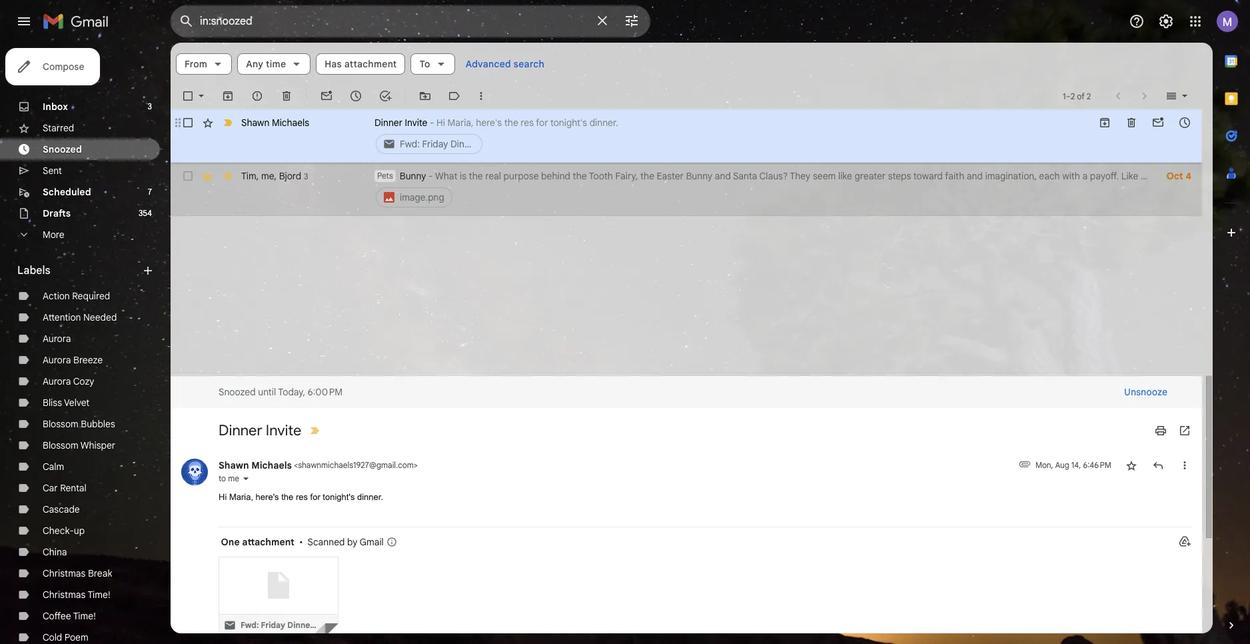 Task type: locate. For each thing, give the bounding box(es) containing it.
1 vertical spatial blossom
[[43, 439, 78, 451]]

tonight's inside cell
[[551, 117, 587, 129]]

for
[[536, 117, 548, 129], [310, 492, 321, 502]]

1 vertical spatial friday
[[261, 620, 286, 630]]

purpose
[[504, 170, 539, 182]]

aurora cozy link
[[43, 375, 94, 387]]

1 horizontal spatial for
[[536, 117, 548, 129]]

attachment left •
[[242, 536, 295, 548]]

cell containing bunny
[[375, 169, 1251, 209]]

1 vertical spatial fwd:
[[241, 620, 259, 630]]

drafts link
[[43, 207, 71, 219]]

1 vertical spatial christmas
[[43, 589, 86, 601]]

attachment up the add to tasks image
[[345, 58, 397, 70]]

0 vertical spatial res
[[521, 117, 534, 129]]

one
[[221, 536, 240, 548]]

- down move to icon
[[430, 117, 434, 129]]

attachment
[[345, 58, 397, 70], [242, 536, 295, 548]]

friday up what
[[422, 138, 448, 150]]

1 horizontal spatial me
[[261, 170, 274, 182]]

christmas down china on the bottom left of the page
[[43, 567, 86, 579]]

1 horizontal spatial maria,
[[448, 117, 474, 129]]

3
[[148, 101, 152, 111], [304, 171, 308, 181]]

me right tim
[[261, 170, 274, 182]]

2 left of
[[1071, 91, 1076, 101]]

time! for coffee time!
[[73, 610, 96, 622]]

0 vertical spatial snoozed
[[43, 143, 82, 155]]

for inside cell
[[536, 117, 548, 129]]

res up purpose
[[521, 117, 534, 129]]

0 vertical spatial invite
[[405, 117, 428, 129]]

dinner invite
[[219, 421, 302, 439]]

0 vertical spatial christmas
[[43, 567, 86, 579]]

snooze image
[[349, 89, 363, 103]]

dinner.eml right the add attachment to drive fwd: friday dinner.eml image
[[288, 620, 329, 630]]

friday right "download attachment fwd: friday dinner.eml" image
[[261, 620, 286, 630]]

fwd: friday dinner.eml inside fwd: friday dinner.eml link
[[241, 620, 329, 630]]

bunny right easter
[[686, 170, 713, 182]]

1 horizontal spatial 2
[[1087, 91, 1092, 101]]

1 vertical spatial -
[[429, 170, 433, 182]]

labels heading
[[17, 264, 141, 277]]

michaels for shawn michaels
[[272, 117, 309, 129]]

pets bunny - what is the real purpose behind the tooth fairy, the easter bunny and santa claus? they seem like greater steps toward faith and imagination, each with a payoff. like cognitive training exercise
[[377, 170, 1251, 182]]

invite inside cell
[[405, 117, 428, 129]]

res down < on the left of the page
[[296, 492, 308, 502]]

and left santa
[[715, 170, 731, 182]]

0 vertical spatial -
[[430, 117, 434, 129]]

0 horizontal spatial maria,
[[229, 492, 253, 502]]

support image
[[1129, 13, 1145, 29]]

for down shawn michaels cell
[[310, 492, 321, 502]]

0 vertical spatial michaels
[[272, 117, 309, 129]]

0 horizontal spatial dinner.eml
[[288, 620, 329, 630]]

friday inside row
[[422, 138, 448, 150]]

move to image
[[419, 89, 432, 103]]

action required link
[[43, 290, 110, 302]]

1 horizontal spatial dinner.
[[590, 117, 619, 129]]

snoozed down the 'starred' link
[[43, 143, 82, 155]]

1 horizontal spatial and
[[967, 170, 983, 182]]

0 vertical spatial hi
[[437, 117, 445, 129]]

today,
[[278, 386, 305, 398]]

attachment inside has attachment button
[[345, 58, 397, 70]]

shawn michaels < shawnmichaels1927@gmail.com >
[[219, 459, 418, 471]]

action
[[43, 290, 70, 302]]

0 vertical spatial dinner
[[375, 117, 403, 129]]

compose
[[43, 61, 84, 73]]

2 aurora from the top
[[43, 354, 71, 366]]

invite up < on the left of the page
[[266, 421, 302, 439]]

aurora down aurora link
[[43, 354, 71, 366]]

michaels down delete image
[[272, 117, 309, 129]]

1 horizontal spatial invite
[[405, 117, 428, 129]]

0 horizontal spatial 3
[[148, 101, 152, 111]]

aurora
[[43, 333, 71, 345], [43, 354, 71, 366], [43, 375, 71, 387]]

toolbar
[[1092, 116, 1199, 129]]

more image
[[475, 89, 488, 103]]

bunny up image.png
[[400, 170, 426, 182]]

2 right of
[[1087, 91, 1092, 101]]

they
[[790, 170, 811, 182]]

aug
[[1056, 460, 1070, 470]]

scheduled
[[43, 186, 91, 198]]

dinner down until
[[219, 421, 263, 439]]

0 horizontal spatial hi
[[219, 492, 227, 502]]

snoozed inside dinner invite main content
[[219, 386, 256, 398]]

0 horizontal spatial fwd:
[[241, 620, 259, 630]]

action required
[[43, 290, 110, 302]]

0 vertical spatial tonight's
[[551, 117, 587, 129]]

required
[[72, 290, 110, 302]]

1 christmas from the top
[[43, 567, 86, 579]]

to
[[219, 473, 226, 483]]

1 horizontal spatial fwd: friday dinner.eml
[[400, 138, 496, 150]]

shawn up "to me"
[[219, 459, 249, 471]]

invite down move to icon
[[405, 117, 428, 129]]

0 horizontal spatial here's
[[256, 492, 279, 502]]

snoozed for snoozed until today, 6:00 pm
[[219, 386, 256, 398]]

1 aurora from the top
[[43, 333, 71, 345]]

cell
[[375, 116, 1081, 156], [1081, 116, 1092, 129], [375, 169, 1251, 209]]

inbox link
[[43, 101, 68, 113]]

0 horizontal spatial ,
[[256, 170, 259, 182]]

1 horizontal spatial fwd:
[[400, 138, 420, 150]]

0 horizontal spatial snoozed
[[43, 143, 82, 155]]

0 horizontal spatial attachment
[[242, 536, 295, 548]]

cascade link
[[43, 503, 80, 515]]

advanced search options image
[[619, 7, 645, 34]]

1 vertical spatial me
[[228, 473, 239, 483]]

dinner down the add to tasks image
[[375, 117, 403, 129]]

dinner.eml
[[451, 138, 496, 150], [288, 620, 329, 630]]

row containing shawn michaels
[[171, 109, 1203, 163]]

1 vertical spatial for
[[310, 492, 321, 502]]

time! up poem
[[73, 610, 96, 622]]

0 horizontal spatial 2
[[1071, 91, 1076, 101]]

1 vertical spatial tonight's
[[323, 492, 355, 502]]

1 vertical spatial invite
[[266, 421, 302, 439]]

cold poem link
[[43, 631, 88, 643]]

blossom up the 'calm' link
[[43, 439, 78, 451]]

0 vertical spatial for
[[536, 117, 548, 129]]

labels
[[17, 264, 50, 277]]

0 vertical spatial dinner.eml
[[451, 138, 496, 150]]

mon,
[[1036, 460, 1054, 470]]

1 vertical spatial maria,
[[229, 492, 253, 502]]

-
[[430, 117, 434, 129], [429, 170, 433, 182]]

and
[[715, 170, 731, 182], [967, 170, 983, 182]]

dinner invite main content
[[171, 43, 1251, 644]]

mon, aug 14, 6:46 pm cell
[[1036, 459, 1112, 472]]

rental
[[60, 482, 87, 494]]

fwd: right message icon
[[241, 620, 259, 630]]

1 vertical spatial attachment
[[242, 536, 295, 548]]

add to tasks image
[[379, 89, 392, 103]]

1 vertical spatial dinner.eml
[[288, 620, 329, 630]]

aurora down 'attention' at the left of page
[[43, 333, 71, 345]]

cold poem
[[43, 631, 88, 643]]

blossom bubbles
[[43, 418, 115, 430]]

aurora up bliss
[[43, 375, 71, 387]]

None search field
[[171, 5, 651, 37]]

tonight's up behind
[[551, 117, 587, 129]]

14,
[[1072, 460, 1082, 470]]

shawn inside row
[[241, 117, 270, 129]]

1 row from the top
[[171, 109, 1203, 163]]

for up behind
[[536, 117, 548, 129]]

,
[[256, 170, 259, 182], [274, 170, 277, 182]]

tab list
[[1214, 43, 1251, 596]]

add all to drive image
[[1179, 535, 1192, 547]]

row
[[171, 109, 1203, 163], [171, 163, 1251, 216]]

needed
[[83, 311, 117, 323]]

- for invite
[[430, 117, 434, 129]]

michaels for shawn michaels < shawnmichaels1927@gmail.com >
[[251, 459, 292, 471]]

snoozed inside labels navigation
[[43, 143, 82, 155]]

0 horizontal spatial res
[[296, 492, 308, 502]]

not starred image
[[1125, 459, 1139, 472]]

of
[[1078, 91, 1085, 101]]

1 2 from the left
[[1071, 91, 1076, 101]]

fwd: down move to icon
[[400, 138, 420, 150]]

0 vertical spatial fwd: friday dinner.eml
[[400, 138, 496, 150]]

and right 'faith'
[[967, 170, 983, 182]]

dinner.eml down dinner invite - hi maria, here's the res for tonight's dinner.
[[451, 138, 496, 150]]

1 vertical spatial fwd: friday dinner.eml
[[241, 620, 329, 630]]

real
[[486, 170, 501, 182]]

0 horizontal spatial fwd: friday dinner.eml
[[241, 620, 329, 630]]

report spam image
[[251, 89, 264, 103]]

0 vertical spatial fwd:
[[400, 138, 420, 150]]

gmail
[[360, 536, 384, 548]]

tonight's down shawnmichaels1927@gmail.com
[[323, 492, 355, 502]]

easter
[[657, 170, 684, 182]]

0 horizontal spatial dinner.
[[357, 492, 383, 502]]

- for bunny
[[429, 170, 433, 182]]

maria, down labels image
[[448, 117, 474, 129]]

time!
[[88, 589, 110, 601], [73, 610, 96, 622]]

0 horizontal spatial for
[[310, 492, 321, 502]]

tim , me , bjord 3
[[241, 170, 308, 182]]

0 vertical spatial blossom
[[43, 418, 78, 430]]

0 vertical spatial friday
[[422, 138, 448, 150]]

starred
[[43, 122, 74, 134]]

0 vertical spatial here's
[[476, 117, 502, 129]]

dinner. up tooth
[[590, 117, 619, 129]]

time! down "break"
[[88, 589, 110, 601]]

2 2 from the left
[[1087, 91, 1092, 101]]

until
[[258, 386, 276, 398]]

1 vertical spatial hi
[[219, 492, 227, 502]]

1 vertical spatial time!
[[73, 610, 96, 622]]

dinner
[[375, 117, 403, 129], [219, 421, 263, 439]]

1 horizontal spatial res
[[521, 117, 534, 129]]

invite
[[405, 117, 428, 129], [266, 421, 302, 439]]

2 blossom from the top
[[43, 439, 78, 451]]

christmas break link
[[43, 567, 112, 579]]

1 horizontal spatial here's
[[476, 117, 502, 129]]

bubbles
[[81, 418, 115, 430]]

clear search image
[[589, 7, 616, 34]]

the left tooth
[[573, 170, 587, 182]]

1 horizontal spatial dinner.eml
[[451, 138, 496, 150]]

gmail image
[[43, 8, 115, 35]]

0 horizontal spatial dinner
[[219, 421, 263, 439]]

maria,
[[448, 117, 474, 129], [229, 492, 253, 502]]

bliss velvet
[[43, 397, 90, 409]]

time! for christmas time!
[[88, 589, 110, 601]]

a
[[1083, 170, 1088, 182]]

blossom
[[43, 418, 78, 430], [43, 439, 78, 451]]

christmas up coffee time! link
[[43, 589, 86, 601]]

0 vertical spatial attachment
[[345, 58, 397, 70]]

fwd:
[[400, 138, 420, 150], [241, 620, 259, 630]]

blossom down 'bliss velvet' link
[[43, 418, 78, 430]]

0 horizontal spatial bunny
[[400, 170, 426, 182]]

michaels inside row
[[272, 117, 309, 129]]

dinner.
[[590, 117, 619, 129], [357, 492, 383, 502]]

1 and from the left
[[715, 170, 731, 182]]

the
[[505, 117, 519, 129], [469, 170, 483, 182], [573, 170, 587, 182], [641, 170, 655, 182], [282, 492, 294, 502]]

1 vertical spatial michaels
[[251, 459, 292, 471]]

3 inside tim , me , bjord 3
[[304, 171, 308, 181]]

fwd: friday dinner.eml inside cell
[[400, 138, 496, 150]]

1 vertical spatial aurora
[[43, 354, 71, 366]]

hi up what
[[437, 117, 445, 129]]

pets
[[377, 171, 393, 181]]

0 horizontal spatial invite
[[266, 421, 302, 439]]

1 horizontal spatial snoozed
[[219, 386, 256, 398]]

2 row from the top
[[171, 163, 1251, 216]]

fwd: friday dinner.eml
[[400, 138, 496, 150], [241, 620, 329, 630]]

1 horizontal spatial friday
[[422, 138, 448, 150]]

michaels left < on the left of the page
[[251, 459, 292, 471]]

3 inside labels navigation
[[148, 101, 152, 111]]

hi down the to
[[219, 492, 227, 502]]

cell containing dinner invite
[[375, 116, 1081, 156]]

inbox
[[43, 101, 68, 113]]

1 horizontal spatial attachment
[[345, 58, 397, 70]]

0 horizontal spatial and
[[715, 170, 731, 182]]

shawn down report spam icon
[[241, 117, 270, 129]]

tonight's
[[551, 117, 587, 129], [323, 492, 355, 502]]

2 christmas from the top
[[43, 589, 86, 601]]

hi inside row
[[437, 117, 445, 129]]

None checkbox
[[181, 89, 195, 103], [181, 116, 195, 129], [181, 169, 195, 183], [181, 89, 195, 103], [181, 116, 195, 129], [181, 169, 195, 183]]

fwd: inside cell
[[400, 138, 420, 150]]

1 vertical spatial 3
[[304, 171, 308, 181]]

advanced search
[[466, 58, 545, 70]]

- left what
[[429, 170, 433, 182]]

faith
[[946, 170, 965, 182]]

dinner inside cell
[[375, 117, 403, 129]]

1 horizontal spatial tonight's
[[551, 117, 587, 129]]

1 vertical spatial dinner
[[219, 421, 263, 439]]

behind
[[541, 170, 571, 182]]

1 vertical spatial snoozed
[[219, 386, 256, 398]]

354
[[139, 208, 152, 218]]

1 blossom from the top
[[43, 418, 78, 430]]

1 vertical spatial here's
[[256, 492, 279, 502]]

toggle split pane mode image
[[1165, 89, 1179, 103]]

2 vertical spatial aurora
[[43, 375, 71, 387]]

1 horizontal spatial dinner
[[375, 117, 403, 129]]

invite for dinner invite
[[266, 421, 302, 439]]

1 horizontal spatial bunny
[[686, 170, 713, 182]]

show details image
[[242, 475, 250, 483]]

labels image
[[448, 89, 461, 103]]

maria, down show details icon
[[229, 492, 253, 502]]

has attachment button
[[316, 53, 406, 75]]

christmas break
[[43, 567, 112, 579]]

1 horizontal spatial ,
[[274, 170, 277, 182]]

blossom whisper link
[[43, 439, 115, 451]]

mon, aug 14, 6:46 pm
[[1036, 460, 1112, 470]]

sent
[[43, 165, 62, 177]]

any
[[246, 58, 264, 70]]

2
[[1071, 91, 1076, 101], [1087, 91, 1092, 101]]

snoozed left until
[[219, 386, 256, 398]]

0 vertical spatial shawn
[[241, 117, 270, 129]]

0 vertical spatial maria,
[[448, 117, 474, 129]]

check-up
[[43, 525, 85, 537]]

like
[[1122, 170, 1139, 182]]

advanced
[[466, 58, 511, 70]]

christmas time! link
[[43, 589, 110, 601]]

1 horizontal spatial 3
[[304, 171, 308, 181]]

china
[[43, 546, 67, 558]]

tim
[[241, 170, 256, 182]]

cognitive
[[1141, 170, 1180, 182]]

0 vertical spatial 3
[[148, 101, 152, 111]]

like
[[839, 170, 853, 182]]

me right the to
[[228, 473, 239, 483]]

•
[[299, 536, 303, 548]]

dinner. down shawnmichaels1927@gmail.com
[[357, 492, 383, 502]]

cold
[[43, 631, 62, 643]]

1 vertical spatial res
[[296, 492, 308, 502]]

0 vertical spatial aurora
[[43, 333, 71, 345]]

with
[[1063, 170, 1081, 182]]

blossom for blossom whisper
[[43, 439, 78, 451]]

0 vertical spatial time!
[[88, 589, 110, 601]]

0 vertical spatial me
[[261, 170, 274, 182]]

1 horizontal spatial hi
[[437, 117, 445, 129]]

hi
[[437, 117, 445, 129], [219, 492, 227, 502]]

3 aurora from the top
[[43, 375, 71, 387]]

fwd: friday dinner.eml right message icon
[[241, 620, 329, 630]]

1 vertical spatial shawn
[[219, 459, 249, 471]]

fwd: friday dinner.eml up what
[[400, 138, 496, 150]]



Task type: vqa. For each thing, say whether or not it's contained in the screenshot.
third the ͏ from right
no



Task type: describe. For each thing, give the bounding box(es) containing it.
aurora breeze
[[43, 354, 103, 366]]

fairy,
[[616, 170, 638, 182]]

image.png
[[400, 191, 445, 203]]

attention needed
[[43, 311, 117, 323]]

coffee
[[43, 610, 71, 622]]

labels navigation
[[0, 43, 171, 644]]

to me
[[219, 473, 239, 483]]

aurora for aurora breeze
[[43, 354, 71, 366]]

row containing tim
[[171, 163, 1251, 216]]

delete image
[[280, 89, 293, 103]]

Not starred checkbox
[[1125, 459, 1139, 472]]

calm
[[43, 461, 64, 473]]

one attachment •  scanned by gmail
[[219, 536, 384, 548]]

shawn michaels
[[241, 117, 309, 129]]

up
[[74, 525, 85, 537]]

advanced search button
[[461, 52, 550, 76]]

row inside dinner invite main content
[[171, 109, 1203, 163]]

cell for row containing tim
[[375, 169, 1251, 209]]

2 and from the left
[[967, 170, 983, 182]]

cell for row containing shawn michaels
[[375, 116, 1081, 156]]

check-up link
[[43, 525, 85, 537]]

blossom for blossom bubbles
[[43, 418, 78, 430]]

has attachment
[[325, 58, 397, 70]]

the right the is
[[469, 170, 483, 182]]

scheduled link
[[43, 186, 91, 198]]

is
[[460, 170, 467, 182]]

archive image
[[221, 89, 235, 103]]

dinner for dinner invite - hi maria, here's the res for tonight's dinner.
[[375, 117, 403, 129]]

6:46 pm
[[1084, 460, 1112, 470]]

car rental link
[[43, 482, 87, 494]]

0 vertical spatial dinner.
[[590, 117, 619, 129]]

search mail image
[[175, 9, 199, 33]]

calm link
[[43, 461, 64, 473]]

from button
[[176, 53, 232, 75]]

santa
[[733, 170, 758, 182]]

from
[[185, 58, 207, 70]]

has
[[325, 58, 342, 70]]

car
[[43, 482, 58, 494]]

<
[[294, 460, 298, 470]]

more button
[[0, 224, 160, 245]]

–
[[1066, 91, 1071, 101]]

6:00 pm
[[308, 386, 343, 398]]

snoozed for snoozed "link"
[[43, 143, 82, 155]]

here's inside cell
[[476, 117, 502, 129]]

compose button
[[5, 48, 100, 85]]

download attachment fwd: friday dinner.eml image
[[243, 612, 257, 626]]

message image
[[225, 620, 235, 631]]

any time
[[246, 58, 286, 70]]

shawn for shawn michaels
[[241, 117, 270, 129]]

aurora cozy
[[43, 375, 94, 387]]

Search mail text field
[[200, 15, 587, 28]]

1 vertical spatial dinner.
[[357, 492, 383, 502]]

unsnooze button
[[1114, 380, 1179, 404]]

sent link
[[43, 165, 62, 177]]

me inside row
[[261, 170, 274, 182]]

exercise
[[1217, 170, 1251, 182]]

by
[[347, 536, 358, 548]]

china link
[[43, 546, 67, 558]]

aurora link
[[43, 333, 71, 345]]

imagination,
[[986, 170, 1037, 182]]

coffee time!
[[43, 610, 96, 622]]

dinner.eml inside cell
[[451, 138, 496, 150]]

res inside cell
[[521, 117, 534, 129]]

settings image
[[1159, 13, 1175, 29]]

0 horizontal spatial tonight's
[[323, 492, 355, 502]]

coffee time! link
[[43, 610, 96, 622]]

4
[[1186, 170, 1192, 182]]

invite for dinner invite - hi maria, here's the res for tonight's dinner.
[[405, 117, 428, 129]]

0 horizontal spatial me
[[228, 473, 239, 483]]

aurora for aurora cozy
[[43, 375, 71, 387]]

poem
[[65, 631, 88, 643]]

tooth
[[589, 170, 613, 182]]

add attachment to drive fwd: friday dinner.eml image
[[268, 612, 282, 626]]

7
[[148, 187, 152, 197]]

1 , from the left
[[256, 170, 259, 182]]

scanned
[[308, 536, 345, 548]]

cozy
[[73, 375, 94, 387]]

to button
[[411, 53, 455, 75]]

to
[[420, 58, 431, 70]]

velvet
[[64, 397, 90, 409]]

>
[[414, 460, 418, 470]]

shawn for shawn michaels < shawnmichaels1927@gmail.com >
[[219, 459, 249, 471]]

oct 4
[[1167, 170, 1192, 182]]

2 , from the left
[[274, 170, 277, 182]]

claus?
[[760, 170, 788, 182]]

the up purpose
[[505, 117, 519, 129]]

the down shawn michaels cell
[[282, 492, 294, 502]]

whisper
[[81, 439, 115, 451]]

bjord
[[279, 170, 301, 182]]

attachment for has
[[345, 58, 397, 70]]

fwd: friday dinner.eml link
[[219, 557, 339, 637]]

bliss velvet link
[[43, 397, 90, 409]]

the right fairy,
[[641, 170, 655, 182]]

christmas for christmas time!
[[43, 589, 86, 601]]

check-
[[43, 525, 74, 537]]

maria, inside row
[[448, 117, 474, 129]]

0 horizontal spatial friday
[[261, 620, 286, 630]]

toward
[[914, 170, 943, 182]]

shawn michaels cell
[[219, 459, 418, 471]]

toolbar inside row
[[1092, 116, 1199, 129]]

break
[[88, 567, 112, 579]]

any time button
[[237, 53, 311, 75]]

aurora for aurora link
[[43, 333, 71, 345]]

main menu image
[[16, 13, 32, 29]]

christmas time!
[[43, 589, 110, 601]]

time
[[266, 58, 286, 70]]

attachment for one
[[242, 536, 295, 548]]

steps
[[889, 170, 912, 182]]

oct
[[1167, 170, 1184, 182]]

christmas for christmas break
[[43, 567, 86, 579]]

1 bunny from the left
[[400, 170, 426, 182]]

snoozed link
[[43, 143, 82, 155]]

dinner for dinner invite
[[219, 421, 263, 439]]

2 bunny from the left
[[686, 170, 713, 182]]

fwd: inside fwd: friday dinner.eml link
[[241, 620, 259, 630]]

snoozed until today, 6:00 pm
[[219, 386, 343, 398]]



